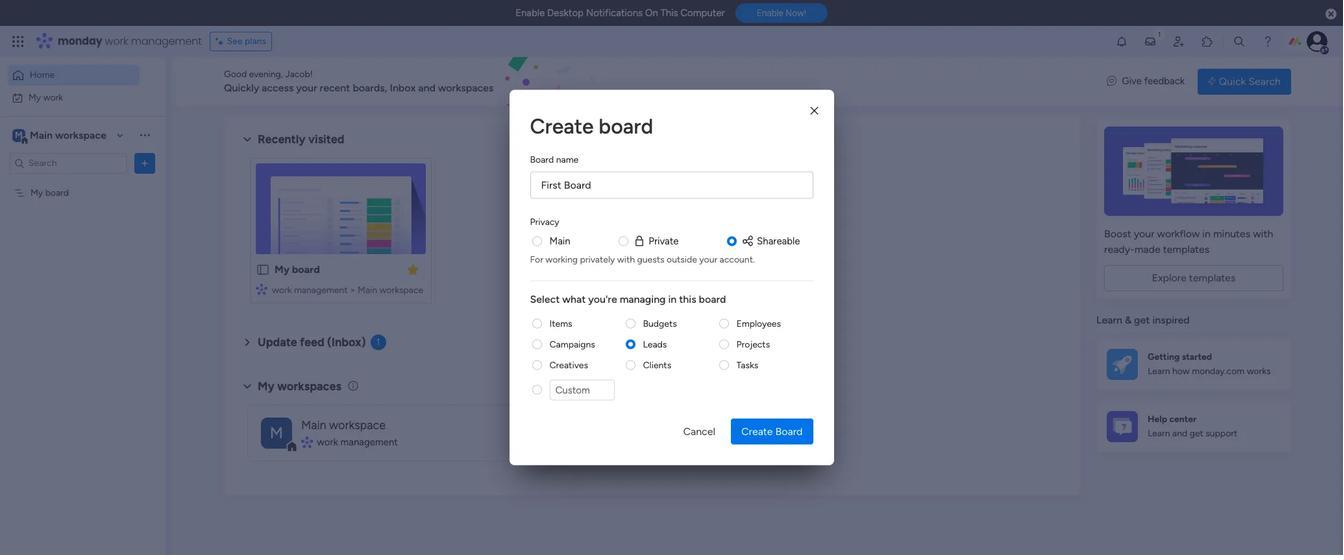 Task type: describe. For each thing, give the bounding box(es) containing it.
leads
[[643, 339, 667, 350]]

tasks
[[737, 360, 759, 371]]

monday.com
[[1192, 366, 1245, 377]]

boost your workflow in minutes with ready-made templates
[[1104, 228, 1274, 256]]

my work
[[29, 92, 63, 103]]

this
[[661, 7, 678, 19]]

home button
[[8, 65, 140, 86]]

quick search button
[[1198, 69, 1291, 94]]

visited
[[308, 132, 344, 147]]

monday
[[58, 34, 102, 49]]

works
[[1247, 366, 1271, 377]]

jacob!
[[285, 69, 313, 80]]

create board
[[741, 426, 803, 438]]

getting started element
[[1097, 339, 1291, 391]]

inbox image
[[1144, 35, 1157, 48]]

boards,
[[353, 82, 387, 94]]

workspace image
[[12, 128, 25, 143]]

0 vertical spatial workspace
[[55, 129, 106, 141]]

home
[[30, 69, 55, 81]]

0 horizontal spatial get
[[1134, 314, 1150, 327]]

management for work management
[[341, 437, 398, 449]]

name
[[556, 154, 579, 165]]

creatives
[[550, 360, 588, 371]]

component image
[[256, 283, 268, 295]]

for working privately with guests outside your account.
[[530, 254, 755, 265]]

workspaces inside 'good evening, jacob! quickly access your recent boards, inbox and workspaces'
[[438, 82, 494, 94]]

privacy
[[530, 217, 559, 228]]

good evening, jacob! quickly access your recent boards, inbox and workspaces
[[224, 69, 494, 94]]

my board list box
[[0, 179, 166, 379]]

in inside 'heading'
[[668, 293, 677, 305]]

with inside privacy element
[[617, 254, 635, 265]]

managing
[[620, 293, 666, 305]]

work management
[[317, 437, 398, 449]]

my right close my workspaces image
[[258, 380, 275, 394]]

&
[[1125, 314, 1132, 327]]

v2 bolt switch image
[[1208, 74, 1216, 89]]

main workspace inside 'workspace selection' element
[[30, 129, 106, 141]]

shareable
[[757, 235, 800, 247]]

search
[[1249, 75, 1281, 87]]

Board name field
[[530, 172, 813, 199]]

recently visited
[[258, 132, 344, 147]]

see
[[227, 36, 243, 47]]

templates inside "boost your workflow in minutes with ready-made templates"
[[1163, 243, 1210, 256]]

support
[[1206, 429, 1238, 440]]

remove from favorites image
[[406, 263, 419, 276]]

help center learn and get support
[[1148, 414, 1238, 440]]

items
[[550, 318, 572, 329]]

see plans button
[[210, 32, 272, 51]]

select product image
[[12, 35, 25, 48]]

board inside heading
[[599, 114, 653, 139]]

select what you're managing in this board
[[530, 293, 726, 305]]

in inside "boost your workflow in minutes with ready-made templates"
[[1203, 228, 1211, 240]]

minutes
[[1213, 228, 1251, 240]]

quick
[[1219, 75, 1246, 87]]

evening,
[[249, 69, 283, 80]]

jacob simon image
[[1307, 31, 1328, 52]]

create board button
[[731, 419, 813, 445]]

board inside heading
[[530, 154, 554, 165]]

board name heading
[[530, 153, 579, 167]]

enable for enable now!
[[757, 8, 784, 18]]

Custom field
[[550, 380, 615, 401]]

you're
[[588, 293, 617, 305]]

1 vertical spatial my board
[[275, 264, 320, 276]]

account.
[[720, 254, 755, 265]]

feed
[[300, 336, 324, 350]]

m for workspace image
[[270, 424, 283, 442]]

see plans
[[227, 36, 266, 47]]

recent
[[320, 82, 350, 94]]

how
[[1173, 366, 1190, 377]]

workflow
[[1157, 228, 1200, 240]]

this
[[679, 293, 696, 305]]

1 vertical spatial main workspace
[[301, 419, 386, 433]]

my inside my work "button"
[[29, 92, 41, 103]]

your inside "boost your workflow in minutes with ready-made templates"
[[1134, 228, 1155, 240]]

work management > main workspace
[[272, 285, 423, 296]]

v2 user feedback image
[[1107, 74, 1117, 89]]

0 horizontal spatial workspaces
[[277, 380, 341, 394]]

apps image
[[1201, 35, 1214, 48]]

clients
[[643, 360, 671, 371]]

recently
[[258, 132, 306, 147]]

help image
[[1262, 35, 1275, 48]]

give
[[1122, 75, 1142, 87]]

create board
[[530, 114, 653, 139]]

learn for help
[[1148, 429, 1170, 440]]

working
[[546, 254, 578, 265]]

update feed (inbox)
[[258, 336, 366, 350]]

getting started learn how monday.com works
[[1148, 352, 1271, 377]]

main inside 'workspace selection' element
[[30, 129, 53, 141]]

quick search
[[1219, 75, 1281, 87]]

center
[[1170, 414, 1197, 425]]

help center element
[[1097, 401, 1291, 453]]

open update feed (inbox) image
[[240, 335, 255, 351]]

close my workspaces image
[[240, 379, 255, 395]]

update
[[258, 336, 297, 350]]

create for create board
[[741, 426, 773, 438]]

monday work management
[[58, 34, 202, 49]]

0 vertical spatial learn
[[1097, 314, 1123, 327]]

desktop
[[547, 7, 584, 19]]

component image
[[301, 437, 312, 449]]

my board inside list box
[[31, 187, 69, 198]]

cancel
[[683, 426, 716, 438]]

computer
[[681, 7, 725, 19]]

main button
[[550, 234, 571, 249]]

Search in workspace field
[[27, 156, 108, 171]]

enable now! button
[[735, 3, 828, 23]]

board name
[[530, 154, 579, 165]]

private
[[649, 235, 679, 247]]

enable desktop notifications on this computer
[[516, 7, 725, 19]]

explore templates
[[1152, 272, 1236, 284]]

m for workspace icon
[[15, 130, 23, 141]]

create board heading
[[530, 111, 813, 142]]



Task type: vqa. For each thing, say whether or not it's contained in the screenshot.
workspace
yes



Task type: locate. For each thing, give the bounding box(es) containing it.
2 vertical spatial workspace
[[329, 419, 386, 433]]

private button
[[633, 234, 679, 249]]

learn inside the help center learn and get support
[[1148, 429, 1170, 440]]

inbox
[[390, 82, 416, 94]]

0 horizontal spatial create
[[530, 114, 594, 139]]

give feedback
[[1122, 75, 1185, 87]]

templates inside button
[[1189, 272, 1236, 284]]

enable inside button
[[757, 8, 784, 18]]

and inside 'good evening, jacob! quickly access your recent boards, inbox and workspaces'
[[418, 82, 436, 94]]

templates
[[1163, 243, 1210, 256], [1189, 272, 1236, 284]]

main workspace up work management
[[301, 419, 386, 433]]

your
[[296, 82, 317, 94], [1134, 228, 1155, 240], [699, 254, 718, 265]]

create
[[530, 114, 594, 139], [741, 426, 773, 438]]

my down search in workspace field
[[31, 187, 43, 198]]

with right minutes
[[1253, 228, 1274, 240]]

1 horizontal spatial with
[[1253, 228, 1274, 240]]

public board image
[[256, 263, 270, 277]]

1 horizontal spatial board
[[776, 426, 803, 438]]

learn inside getting started learn how monday.com works
[[1148, 366, 1170, 377]]

my right public board icon
[[275, 264, 290, 276]]

main right >
[[358, 285, 377, 296]]

campaigns
[[550, 339, 595, 350]]

m inside workspace image
[[270, 424, 283, 442]]

1 image
[[1154, 27, 1165, 41]]

getting
[[1148, 352, 1180, 363]]

templates image image
[[1108, 127, 1280, 216]]

budgets
[[643, 318, 677, 329]]

learn left &
[[1097, 314, 1123, 327]]

management for work management > main workspace
[[294, 285, 348, 296]]

1 vertical spatial workspaces
[[277, 380, 341, 394]]

projects
[[737, 339, 770, 350]]

0 horizontal spatial and
[[418, 82, 436, 94]]

now!
[[786, 8, 806, 18]]

my board
[[31, 187, 69, 198], [275, 264, 320, 276]]

good
[[224, 69, 247, 80]]

1
[[376, 337, 380, 348]]

workspaces down update feed (inbox)
[[277, 380, 341, 394]]

1 horizontal spatial your
[[699, 254, 718, 265]]

get right &
[[1134, 314, 1150, 327]]

create up "name" on the top of page
[[530, 114, 594, 139]]

0 horizontal spatial with
[[617, 254, 635, 265]]

0 horizontal spatial in
[[668, 293, 677, 305]]

1 horizontal spatial main workspace
[[301, 419, 386, 433]]

1 horizontal spatial and
[[1173, 429, 1188, 440]]

templates right explore
[[1189, 272, 1236, 284]]

started
[[1182, 352, 1212, 363]]

made
[[1135, 243, 1161, 256]]

enable
[[516, 7, 545, 19], [757, 8, 784, 18]]

with
[[1253, 228, 1274, 240], [617, 254, 635, 265]]

main
[[30, 129, 53, 141], [550, 235, 571, 247], [358, 285, 377, 296], [301, 419, 326, 433]]

0 horizontal spatial your
[[296, 82, 317, 94]]

workspaces right inbox
[[438, 82, 494, 94]]

2 vertical spatial your
[[699, 254, 718, 265]]

learn
[[1097, 314, 1123, 327], [1148, 366, 1170, 377], [1148, 429, 1170, 440]]

0 vertical spatial my board
[[31, 187, 69, 198]]

1 vertical spatial m
[[270, 424, 283, 442]]

board inside 'heading'
[[699, 293, 726, 305]]

with inside "boost your workflow in minutes with ready-made templates"
[[1253, 228, 1274, 240]]

learn down help
[[1148, 429, 1170, 440]]

get
[[1134, 314, 1150, 327], [1190, 429, 1204, 440]]

in left "this"
[[668, 293, 677, 305]]

select what you're managing in this board heading
[[530, 292, 813, 307]]

boost
[[1104, 228, 1132, 240]]

notifications
[[586, 7, 643, 19]]

0 vertical spatial m
[[15, 130, 23, 141]]

close recently visited image
[[240, 132, 255, 147]]

0 vertical spatial your
[[296, 82, 317, 94]]

help
[[1148, 414, 1168, 425]]

2 vertical spatial learn
[[1148, 429, 1170, 440]]

your inside 'good evening, jacob! quickly access your recent boards, inbox and workspaces'
[[296, 82, 317, 94]]

board inside button
[[776, 426, 803, 438]]

guests
[[637, 254, 665, 265]]

enable now!
[[757, 8, 806, 18]]

management
[[131, 34, 202, 49], [294, 285, 348, 296], [341, 437, 398, 449]]

0 vertical spatial management
[[131, 34, 202, 49]]

work right component icon
[[272, 285, 292, 296]]

my work button
[[8, 87, 140, 108]]

my board down search in workspace field
[[31, 187, 69, 198]]

0 vertical spatial workspaces
[[438, 82, 494, 94]]

cancel button
[[673, 419, 726, 445]]

0 horizontal spatial main workspace
[[30, 129, 106, 141]]

workspace down remove from favorites image
[[380, 285, 423, 296]]

and down center
[[1173, 429, 1188, 440]]

main right workspace icon
[[30, 129, 53, 141]]

in left minutes
[[1203, 228, 1211, 240]]

outside
[[667, 254, 697, 265]]

0 vertical spatial in
[[1203, 228, 1211, 240]]

in
[[1203, 228, 1211, 240], [668, 293, 677, 305]]

1 horizontal spatial get
[[1190, 429, 1204, 440]]

enable for enable desktop notifications on this computer
[[516, 7, 545, 19]]

learn down getting
[[1148, 366, 1170, 377]]

select what you're managing in this board option group
[[530, 318, 813, 409]]

2 horizontal spatial your
[[1134, 228, 1155, 240]]

0 vertical spatial get
[[1134, 314, 1150, 327]]

work right component image
[[317, 437, 338, 449]]

employees
[[737, 318, 781, 329]]

shareable button
[[742, 234, 800, 249]]

enable left now! on the right top
[[757, 8, 784, 18]]

1 horizontal spatial my board
[[275, 264, 320, 276]]

for
[[530, 254, 543, 265]]

m
[[15, 130, 23, 141], [270, 424, 283, 442]]

your inside privacy element
[[699, 254, 718, 265]]

work right monday
[[105, 34, 128, 49]]

workspace selection element
[[12, 128, 108, 144]]

what
[[562, 293, 586, 305]]

1 vertical spatial create
[[741, 426, 773, 438]]

option
[[0, 181, 166, 184]]

inspired
[[1153, 314, 1190, 327]]

workspace
[[55, 129, 106, 141], [380, 285, 423, 296], [329, 419, 386, 433]]

work
[[105, 34, 128, 49], [43, 92, 63, 103], [272, 285, 292, 296], [317, 437, 338, 449]]

board
[[530, 154, 554, 165], [776, 426, 803, 438]]

1 horizontal spatial in
[[1203, 228, 1211, 240]]

close image
[[811, 106, 818, 116]]

and
[[418, 82, 436, 94], [1173, 429, 1188, 440]]

on
[[645, 7, 658, 19]]

board
[[599, 114, 653, 139], [45, 187, 69, 198], [292, 264, 320, 276], [699, 293, 726, 305]]

0 vertical spatial with
[[1253, 228, 1274, 240]]

plans
[[245, 36, 266, 47]]

dapulse close image
[[1326, 8, 1337, 21]]

and inside the help center learn and get support
[[1173, 429, 1188, 440]]

privacy heading
[[530, 215, 559, 229]]

enable left desktop
[[516, 7, 545, 19]]

create inside heading
[[530, 114, 594, 139]]

select
[[530, 293, 560, 305]]

your right outside
[[699, 254, 718, 265]]

my board right public board icon
[[275, 264, 320, 276]]

1 horizontal spatial m
[[270, 424, 283, 442]]

with left guests
[[617, 254, 635, 265]]

main inside privacy element
[[550, 235, 571, 247]]

workspace up work management
[[329, 419, 386, 433]]

1 horizontal spatial enable
[[757, 8, 784, 18]]

0 vertical spatial board
[[530, 154, 554, 165]]

1 vertical spatial workspace
[[380, 285, 423, 296]]

>
[[350, 285, 356, 296]]

your up the made
[[1134, 228, 1155, 240]]

0 horizontal spatial my board
[[31, 187, 69, 198]]

your down jacob!
[[296, 82, 317, 94]]

1 vertical spatial board
[[776, 426, 803, 438]]

privacy element
[[530, 234, 813, 266]]

m inside workspace icon
[[15, 130, 23, 141]]

0 horizontal spatial board
[[530, 154, 554, 165]]

1 horizontal spatial workspaces
[[438, 82, 494, 94]]

workspace image
[[261, 418, 292, 449]]

ready-
[[1104, 243, 1135, 256]]

1 vertical spatial management
[[294, 285, 348, 296]]

1 vertical spatial your
[[1134, 228, 1155, 240]]

quickly
[[224, 82, 259, 94]]

get down center
[[1190, 429, 1204, 440]]

(inbox)
[[327, 336, 366, 350]]

1 vertical spatial with
[[617, 254, 635, 265]]

create right "cancel"
[[741, 426, 773, 438]]

feedback
[[1144, 75, 1185, 87]]

my workspaces
[[258, 380, 341, 394]]

explore
[[1152, 272, 1187, 284]]

create for create board
[[530, 114, 594, 139]]

and right inbox
[[418, 82, 436, 94]]

search everything image
[[1233, 35, 1246, 48]]

explore templates button
[[1104, 266, 1284, 292]]

work inside "button"
[[43, 92, 63, 103]]

1 vertical spatial templates
[[1189, 272, 1236, 284]]

0 vertical spatial create
[[530, 114, 594, 139]]

2 vertical spatial management
[[341, 437, 398, 449]]

1 horizontal spatial create
[[741, 426, 773, 438]]

learn & get inspired
[[1097, 314, 1190, 327]]

learn for getting
[[1148, 366, 1170, 377]]

get inside the help center learn and get support
[[1190, 429, 1204, 440]]

0 vertical spatial main workspace
[[30, 129, 106, 141]]

my
[[29, 92, 41, 103], [31, 187, 43, 198], [275, 264, 290, 276], [258, 380, 275, 394]]

my inside "my board" list box
[[31, 187, 43, 198]]

0 vertical spatial templates
[[1163, 243, 1210, 256]]

board inside list box
[[45, 187, 69, 198]]

templates down workflow
[[1163, 243, 1210, 256]]

0 vertical spatial and
[[418, 82, 436, 94]]

work down home
[[43, 92, 63, 103]]

create inside button
[[741, 426, 773, 438]]

1 vertical spatial learn
[[1148, 366, 1170, 377]]

notifications image
[[1115, 35, 1128, 48]]

1 vertical spatial get
[[1190, 429, 1204, 440]]

0 horizontal spatial m
[[15, 130, 23, 141]]

access
[[262, 82, 294, 94]]

invite members image
[[1173, 35, 1186, 48]]

privately
[[580, 254, 615, 265]]

my down home
[[29, 92, 41, 103]]

workspace up search in workspace field
[[55, 129, 106, 141]]

main up "working"
[[550, 235, 571, 247]]

0 horizontal spatial enable
[[516, 7, 545, 19]]

1 vertical spatial in
[[668, 293, 677, 305]]

1 vertical spatial and
[[1173, 429, 1188, 440]]

main up component image
[[301, 419, 326, 433]]

main workspace up search in workspace field
[[30, 129, 106, 141]]



